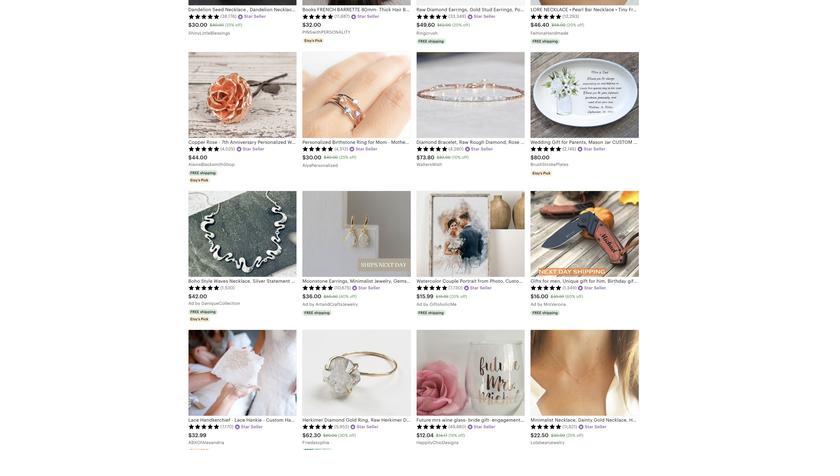 Task type: vqa. For each thing, say whether or not it's contained in the screenshot.


Task type: describe. For each thing, give the bounding box(es) containing it.
off) for $ 73.80 $ 82.00 (10% off) walterswish
[[462, 155, 469, 160]]

feminahandmade
[[531, 31, 569, 36]]

star seller for (7,730)
[[470, 286, 492, 291]]

22.50
[[534, 433, 549, 439]]

seller for (38,176)
[[254, 14, 266, 19]]

a inside $ 42.00 a d b y daniquecollection
[[188, 301, 191, 306]]

pick down the pinswithpersonality
[[315, 39, 323, 43]]

a for 15.99
[[417, 302, 420, 307]]

ring
[[425, 418, 435, 423]]

a for 16.00
[[531, 302, 534, 307]]

5 out of 5 stars image for (4,512)
[[303, 146, 334, 152]]

shipping down the "alainsblacksmithshop"
[[200, 171, 216, 175]]

star seller for (11,687)
[[357, 14, 379, 19]]

gold
[[346, 418, 357, 423]]

off) for $ 30.00 $ 40.00 (25% off) alyapersonalized
[[350, 155, 356, 160]]

ring,
[[358, 418, 370, 423]]

30.00 for $ 30.00 $ 40.00 (25% off) shinylittleblessings
[[192, 22, 207, 28]]

walterswish
[[417, 162, 442, 167]]

copper rose - 7th anniversary personalized wedding gift
[[188, 140, 317, 145]]

raw
[[371, 418, 380, 423]]

diamond bracelet, raw rough diamond, rose gold jewelry, april birthstone, delicate beaded gemstone bracelet, christmas gift for her image
[[417, 52, 525, 138]]

star for (10,675)
[[358, 286, 367, 291]]

2 diamond from the left
[[403, 418, 424, 423]]

b for 16.00
[[538, 302, 540, 307]]

d inside $ 42.00 a d b y daniquecollection
[[191, 301, 194, 306]]

d for 15.99
[[420, 302, 422, 307]]

-
[[219, 140, 220, 145]]

books french barrette 80mm- thick hair barrette- hair accessory- hair clip- hair barrette-  books barrette- barrettes for women- image
[[303, 0, 411, 5]]

personalized
[[258, 140, 286, 145]]

personalized birthstone ring for mom - mothers ring- rings for women - personalized christmas gifts for mom, handmade jewelry image
[[303, 52, 411, 138]]

off) for $ 22.50 $ 30.00 (25% off) lolabeanjewelry
[[577, 434, 584, 438]]

free shipping down '42.00'
[[190, 310, 216, 314]]

$ 42.00 a d b y daniquecollection
[[188, 294, 240, 306]]

5 out of 5 stars image for (1,349)
[[531, 285, 562, 291]]

free for 15.99
[[419, 311, 428, 315]]

free shipping down the "alainsblacksmithshop"
[[190, 171, 216, 175]]

pick down brushstrokeplates
[[543, 171, 551, 175]]

star seller for (4,512)
[[356, 147, 378, 152]]

62.00
[[440, 23, 451, 27]]

(4,025)
[[220, 147, 235, 152]]

ringcrush
[[417, 31, 438, 36]]

y for 16.00
[[540, 302, 543, 307]]

free shipping for 36.00
[[305, 311, 330, 315]]

$ 80.00 brushstrokeplates
[[531, 155, 569, 167]]

lolabeanjewelry
[[531, 440, 565, 445]]

(30%
[[338, 434, 348, 438]]

44.00
[[192, 155, 207, 161]]

58.00
[[554, 23, 566, 27]]

5 out of 5 stars image for (4,280)
[[417, 146, 448, 152]]

5 out of 5 stars image for (49,880)
[[417, 425, 448, 430]]

5 out of 5 stars image for (4,025)
[[188, 146, 219, 152]]

12.04
[[420, 433, 434, 439]]

seller for (1,349)
[[594, 286, 606, 291]]

5 out of 5 stars image for (10,675)
[[303, 285, 334, 291]]

seller for (4,512)
[[366, 147, 378, 152]]

60.00
[[326, 294, 338, 299]]

alainsblacksmithshop
[[188, 162, 235, 167]]

b for 36.00
[[309, 302, 312, 307]]

friedasophie
[[303, 440, 330, 445]]

watercolor couple portrait from photo, custom wedding anniversary gift for wife husband parents, engagement gift for friend, unique wall art image
[[417, 191, 525, 277]]

(25% for $ 22.50 $ 30.00 (25% off) lolabeanjewelry
[[567, 434, 576, 438]]

(25% for $ 30.00 $ 40.00 (25% off) shinylittleblessings
[[225, 23, 234, 27]]

shipping down $ 42.00 a d b y daniquecollection
[[200, 310, 216, 314]]

5 out of 5 stars image for (38,176)
[[188, 14, 219, 19]]

y for 36.00
[[312, 302, 314, 307]]

80.00
[[534, 155, 550, 161]]

pick down $ 42.00 a d b y daniquecollection
[[201, 317, 208, 321]]

shipping for 46.40
[[543, 39, 558, 43]]

d for 36.00
[[305, 302, 308, 307]]

free shipping for 49.60
[[419, 39, 444, 43]]

lace handkerchief - lace hankie - custom handkerchief - embroidered handkerchief - bridal handkerchief - personalized wedding handkerchief image
[[188, 330, 297, 416]]

pick down the "alainsblacksmithshop"
[[201, 178, 208, 182]]

$ 16.00 $ 39.99 (60% off) a d b y mrsverona
[[531, 294, 583, 307]]

5 out of 5 stars image for (33,349)
[[417, 14, 448, 19]]

star seller for (7,170)
[[241, 425, 263, 430]]

(20% for 46.40
[[567, 23, 577, 27]]

minimalist necklace, dainty gold necklace, handmade jewelry, birthstone necklace for women, simple gold necklace image
[[531, 330, 639, 416]]

etsy's down the "alainsblacksmithshop"
[[190, 178, 200, 182]]

free shipping for 15.99
[[419, 311, 444, 315]]

(15%
[[449, 434, 457, 438]]

(49,880)
[[449, 425, 466, 430]]

(5,953)
[[335, 425, 349, 430]]

etsy's down 32.00
[[305, 39, 314, 43]]

(4,280)
[[449, 147, 464, 152]]

82.00
[[439, 155, 451, 160]]

seller for (49,880)
[[484, 425, 496, 430]]

free shipping for 46.40
[[533, 39, 558, 43]]

(25% for $ 30.00 $ 40.00 (25% off) alyapersonalized
[[339, 155, 348, 160]]

giftoholicme
[[430, 302, 457, 307]]

$ 73.80 $ 82.00 (10% off) walterswish
[[417, 155, 469, 167]]

gift
[[309, 140, 317, 145]]

rose
[[207, 140, 217, 145]]

shipping for 15.99
[[428, 311, 444, 315]]

herkimer diamond gold ring,  raw herkimer diamond ring image
[[303, 330, 411, 416]]

pinswithpersonality
[[303, 30, 351, 35]]

mrsverona
[[544, 302, 566, 307]]

42.00
[[192, 294, 207, 300]]

free shipping for 16.00
[[533, 311, 558, 315]]

19.99
[[439, 294, 449, 299]]

star for (4,025)
[[243, 147, 251, 152]]

5 out of 5 stars image for (7,730)
[[417, 285, 448, 291]]

62.30
[[306, 433, 321, 439]]

$ 46.40 $ 58.00 (20% off) feminahandmade
[[531, 22, 584, 36]]

$ 30.00 $ 40.00 (25% off) shinylittleblessings
[[188, 22, 242, 36]]

(11,621)
[[563, 425, 577, 430]]

$ inside $ 32.99 abitofalexandria
[[188, 433, 192, 439]]

7th
[[222, 140, 229, 145]]

abitofalexandria
[[188, 440, 224, 445]]

$ 44.00 alainsblacksmithshop
[[188, 155, 235, 167]]

49.60
[[420, 22, 435, 28]]

shinylittleblessings
[[188, 31, 230, 36]]

5 out of 5 stars image for (11,687)
[[303, 14, 334, 19]]

(7,730)
[[449, 286, 463, 291]]

seller for (7,730)
[[480, 286, 492, 291]]

b inside $ 42.00 a d b y daniquecollection
[[195, 301, 198, 306]]

32.99
[[192, 433, 206, 439]]

89.00
[[326, 434, 337, 438]]

dandelion seed necklace , dandelion necklace , pressed flower jewelry , wish , nature , unique jewelry - stocking stuffer for her image
[[188, 0, 297, 5]]

36.00
[[306, 294, 321, 300]]

off) for $ 49.60 $ 62.00 (20% off) ringcrush
[[463, 23, 470, 27]]

copper
[[188, 140, 205, 145]]



Task type: locate. For each thing, give the bounding box(es) containing it.
wedding
[[288, 140, 308, 145]]

0 horizontal spatial herkimer
[[303, 418, 323, 423]]

etsy's pick
[[305, 39, 323, 43], [533, 171, 551, 175], [190, 178, 208, 182], [190, 317, 208, 321]]

(20% down (7,730)
[[450, 294, 459, 299]]

y down the 36.00
[[312, 302, 314, 307]]

alyapersonalized
[[303, 163, 338, 168]]

$ 15.99 $ 19.99 (20% off) a d b y giftoholicme
[[417, 294, 467, 307]]

40.00 inside $ 30.00 $ 40.00 (25% off) alyapersonalized
[[326, 155, 338, 160]]

seller for (11,687)
[[367, 14, 379, 19]]

shipping for 36.00
[[314, 311, 330, 315]]

(1,349)
[[563, 286, 577, 291]]

2 horizontal spatial 30.00
[[554, 434, 565, 438]]

etsy's pick down the pinswithpersonality
[[305, 39, 323, 43]]

brushstrokeplates
[[531, 162, 569, 167]]

(20%
[[452, 23, 462, 27], [567, 23, 577, 27], [450, 294, 459, 299]]

star seller down books french barrette 80mm- thick hair barrette- hair accessory- hair clip- hair barrette-  books barrette- barrettes for women- image on the top left of page
[[357, 14, 379, 19]]

d down 16.00
[[534, 302, 536, 307]]

etsy's pick down brushstrokeplates
[[533, 171, 551, 175]]

off) for $ 12.04 $ 14.17 (15% off) happilychicdesigns
[[458, 434, 465, 438]]

a inside the $ 15.99 $ 19.99 (20% off) a d b y giftoholicme
[[417, 302, 420, 307]]

seller down books french barrette 80mm- thick hair barrette- hair accessory- hair clip- hair barrette-  books barrette- barrettes for women- image on the top left of page
[[367, 14, 379, 19]]

40.00 down the (4,512)
[[326, 155, 338, 160]]

16.00
[[534, 294, 549, 300]]

star right (2,145)
[[584, 147, 593, 152]]

15.99
[[420, 294, 434, 300]]

free shipping down ringcrush
[[419, 39, 444, 43]]

star for (4,512)
[[356, 147, 364, 152]]

(20% down the (12,293)
[[567, 23, 577, 27]]

b inside $ 36.00 $ 60.00 (40% off) a d b y artandcraftsjewelry
[[309, 302, 312, 307]]

star seller for (49,880)
[[474, 425, 496, 430]]

seller for (10,675)
[[368, 286, 380, 291]]

seller
[[254, 14, 266, 19], [367, 14, 379, 19], [484, 14, 496, 19], [253, 147, 265, 152], [366, 147, 378, 152], [481, 147, 493, 152], [594, 147, 606, 152], [368, 286, 380, 291], [480, 286, 492, 291], [594, 286, 606, 291], [251, 425, 263, 430], [367, 425, 379, 430], [484, 425, 496, 430], [595, 425, 607, 430]]

(25% down (11,621)
[[567, 434, 576, 438]]

a inside $ 36.00 $ 60.00 (40% off) a d b y artandcraftsjewelry
[[303, 302, 306, 307]]

off) inside $ 12.04 $ 14.17 (15% off) happilychicdesigns
[[458, 434, 465, 438]]

wedding gift for parents, mason jar custom personalized thank you mom and dad mother and father present hand painted wedding plate mason jar image
[[531, 52, 639, 138]]

free down '42.00'
[[190, 310, 199, 314]]

star right the (4,512)
[[356, 147, 364, 152]]

$ inside $ 44.00 alainsblacksmithshop
[[188, 155, 192, 161]]

(33,349)
[[449, 14, 466, 19]]

off) inside the $ 15.99 $ 19.99 (20% off) a d b y giftoholicme
[[460, 294, 467, 299]]

5 out of 5 stars image for (1,530)
[[188, 285, 219, 291]]

b down 16.00
[[538, 302, 540, 307]]

star right (10,675)
[[358, 286, 367, 291]]

off) inside the $ 49.60 $ 62.00 (20% off) ringcrush
[[463, 23, 470, 27]]

shipping down mrsverona
[[543, 311, 558, 315]]

star right (1,349)
[[584, 286, 593, 291]]

(25% inside $ 30.00 $ 40.00 (25% off) alyapersonalized
[[339, 155, 348, 160]]

5 out of 5 stars image for (2,145)
[[531, 146, 562, 152]]

(40%
[[339, 294, 349, 299]]

(20% inside the $ 15.99 $ 19.99 (20% off) a d b y giftoholicme
[[450, 294, 459, 299]]

star down ring,
[[357, 425, 366, 430]]

seller for (4,280)
[[481, 147, 493, 152]]

off) inside $ 30.00 $ 40.00 (25% off) alyapersonalized
[[350, 155, 356, 160]]

30.00 inside $ 22.50 $ 30.00 (25% off) lolabeanjewelry
[[554, 434, 565, 438]]

star down books french barrette 80mm- thick hair barrette- hair accessory- hair clip- hair barrette-  books barrette- barrettes for women- image on the top left of page
[[357, 14, 366, 19]]

star seller right (2,145)
[[584, 147, 606, 152]]

1 vertical spatial (25%
[[339, 155, 348, 160]]

off) for $ 30.00 $ 40.00 (25% off) shinylittleblessings
[[235, 23, 242, 27]]

off) inside $ 62.30 $ 89.00 (30% off) friedasophie
[[349, 434, 356, 438]]

seller for (5,953)
[[367, 425, 379, 430]]

seller right (1,349)
[[594, 286, 606, 291]]

star seller down raw diamond earrings, gold stud earrings, polki diamond, crystal earring, dainty earring, diamond jewelry, april birthstone, unique gift image
[[474, 14, 496, 19]]

off) for $ 46.40 $ 58.00 (20% off) feminahandmade
[[578, 23, 584, 27]]

y down '42.00'
[[198, 301, 200, 306]]

1 horizontal spatial herkimer
[[381, 418, 402, 423]]

anniversary
[[230, 140, 257, 145]]

star seller for (11,621)
[[585, 425, 607, 430]]

star right (4,280)
[[471, 147, 480, 152]]

0 horizontal spatial 30.00
[[192, 22, 207, 28]]

seller for (4,025)
[[253, 147, 265, 152]]

30.00 inside $ 30.00 $ 40.00 (25% off) alyapersonalized
[[306, 155, 322, 161]]

5 out of 5 stars image up the 22.50 on the bottom
[[531, 425, 562, 430]]

b down the 36.00
[[309, 302, 312, 307]]

(12,293)
[[563, 14, 579, 19]]

2 vertical spatial (25%
[[567, 434, 576, 438]]

(60%
[[566, 294, 575, 299]]

y inside $ 16.00 $ 39.99 (60% off) a d b y mrsverona
[[540, 302, 543, 307]]

5 out of 5 stars image up 80.00 on the right top
[[531, 146, 562, 152]]

etsy's pick down the "alainsblacksmithshop"
[[190, 178, 208, 182]]

b for 15.99
[[424, 302, 426, 307]]

40.00 inside the $ 30.00 $ 40.00 (25% off) shinylittleblessings
[[212, 23, 224, 27]]

0 horizontal spatial (25%
[[225, 23, 234, 27]]

seller right (4,280)
[[481, 147, 493, 152]]

30.00 inside the $ 30.00 $ 40.00 (25% off) shinylittleblessings
[[192, 22, 207, 28]]

seller down raw
[[367, 425, 379, 430]]

free down 15.99
[[419, 311, 428, 315]]

star seller for (4,280)
[[471, 147, 493, 152]]

$ inside $ 80.00 brushstrokeplates
[[531, 155, 534, 161]]

star for (33,349)
[[474, 14, 483, 19]]

40.00 up shinylittleblessings
[[212, 23, 224, 27]]

seller right the (4,512)
[[366, 147, 378, 152]]

(38,176)
[[220, 14, 237, 19]]

1 horizontal spatial 30.00
[[306, 155, 322, 161]]

star seller for (4,025)
[[243, 147, 265, 152]]

diamond left ring
[[403, 418, 424, 423]]

off) for $ 62.30 $ 89.00 (30% off) friedasophie
[[349, 434, 356, 438]]

free down the feminahandmade in the right top of the page
[[533, 39, 542, 43]]

(20% inside $ 46.40 $ 58.00 (20% off) feminahandmade
[[567, 23, 577, 27]]

etsy's down brushstrokeplates
[[533, 171, 543, 175]]

star seller right "(49,880)"
[[474, 425, 496, 430]]

future mrs wine glass- bride gift- engagement gift- rose gold wine glass- future mrs- bride wine glass- bride to be gift- personalized image
[[417, 330, 525, 416]]

seller down dandelion seed necklace , dandelion necklace , pressed flower jewelry , wish , nature , unique jewelry - stocking stuffer for her image
[[254, 14, 266, 19]]

1 vertical spatial 30.00
[[306, 155, 322, 161]]

0 vertical spatial 30.00
[[192, 22, 207, 28]]

1 horizontal spatial (25%
[[339, 155, 348, 160]]

etsy's down '42.00'
[[190, 317, 200, 321]]

herkimer
[[303, 418, 323, 423], [381, 418, 402, 423]]

y down 15.99
[[426, 302, 429, 307]]

d inside $ 36.00 $ 60.00 (40% off) a d b y artandcraftsjewelry
[[305, 302, 308, 307]]

artandcraftsjewelry
[[316, 302, 358, 307]]

(10,675)
[[335, 286, 351, 291]]

5 out of 5 stars image
[[188, 14, 219, 19], [303, 14, 334, 19], [417, 14, 448, 19], [531, 14, 562, 19], [188, 146, 219, 152], [303, 146, 334, 152], [417, 146, 448, 152], [531, 146, 562, 152], [188, 285, 219, 291], [303, 285, 334, 291], [417, 285, 448, 291], [531, 285, 562, 291], [188, 425, 219, 430], [303, 425, 334, 430], [417, 425, 448, 430], [531, 425, 562, 430]]

32.00
[[306, 22, 321, 28]]

d inside $ 16.00 $ 39.99 (60% off) a d b y mrsverona
[[534, 302, 536, 307]]

(20% for 15.99
[[450, 294, 459, 299]]

a inside $ 16.00 $ 39.99 (60% off) a d b y mrsverona
[[531, 302, 534, 307]]

(2,145)
[[563, 147, 576, 152]]

off) inside $ 73.80 $ 82.00 (10% off) walterswish
[[462, 155, 469, 160]]

seller down copper rose - 7th anniversary personalized wedding gift
[[253, 147, 265, 152]]

30.00 for $ 30.00 $ 40.00 (25% off) alyapersonalized
[[306, 155, 322, 161]]

free for 49.60
[[419, 39, 428, 43]]

etsy's
[[305, 39, 314, 43], [533, 171, 543, 175], [190, 178, 200, 182], [190, 317, 200, 321]]

$ 32.00 pinswithpersonality
[[303, 22, 351, 35]]

(20% for 49.60
[[452, 23, 462, 27]]

$ 22.50 $ 30.00 (25% off) lolabeanjewelry
[[531, 433, 584, 445]]

off) inside $ 22.50 $ 30.00 (25% off) lolabeanjewelry
[[577, 434, 584, 438]]

40.00
[[212, 23, 224, 27], [326, 155, 338, 160]]

5 out of 5 stars image down ring
[[417, 425, 448, 430]]

d
[[191, 301, 194, 306], [305, 302, 308, 307], [420, 302, 422, 307], [534, 302, 536, 307]]

etsy's pick down '42.00'
[[190, 317, 208, 321]]

star seller for (33,349)
[[474, 14, 496, 19]]

39.99
[[553, 294, 564, 299]]

5 out of 5 stars image up 46.40
[[531, 14, 562, 19]]

$
[[188, 22, 192, 28], [303, 22, 306, 28], [417, 22, 420, 28], [531, 22, 534, 28], [210, 23, 212, 27], [437, 23, 440, 27], [552, 23, 554, 27], [188, 155, 192, 161], [303, 155, 306, 161], [417, 155, 420, 161], [531, 155, 534, 161], [324, 155, 326, 160], [437, 155, 439, 160], [188, 294, 192, 300], [303, 294, 306, 300], [417, 294, 420, 300], [531, 294, 534, 300], [324, 294, 326, 299], [436, 294, 439, 299], [551, 294, 553, 299], [188, 433, 192, 439], [303, 433, 306, 439], [417, 433, 420, 439], [531, 433, 534, 439], [323, 434, 326, 438], [436, 434, 439, 438], [551, 434, 554, 438]]

5 out of 5 stars image up '73.80'
[[417, 146, 448, 152]]

star seller for (38,176)
[[244, 14, 266, 19]]

star seller for (5,953)
[[357, 425, 379, 430]]

star for (2,145)
[[584, 147, 593, 152]]

0 vertical spatial (25%
[[225, 23, 234, 27]]

73.80
[[420, 155, 435, 161]]

free shipping down the feminahandmade in the right top of the page
[[533, 39, 558, 43]]

$ 30.00 $ 40.00 (25% off) alyapersonalized
[[303, 155, 356, 168]]

seller down raw diamond earrings, gold stud earrings, polki diamond, crystal earring, dainty earring, diamond jewelry, april birthstone, unique gift image
[[484, 14, 496, 19]]

star down dandelion seed necklace , dandelion necklace , pressed flower jewelry , wish , nature , unique jewelry - stocking stuffer for her image
[[244, 14, 253, 19]]

free for 16.00
[[533, 311, 542, 315]]

seller for (11,621)
[[595, 425, 607, 430]]

free shipping down the giftoholicme
[[419, 311, 444, 315]]

star for (11,687)
[[357, 14, 366, 19]]

2 vertical spatial 30.00
[[554, 434, 565, 438]]

free for 36.00
[[305, 311, 313, 315]]

5 out of 5 stars image up 32.00
[[303, 14, 334, 19]]

5 out of 5 stars image for (12,293)
[[531, 14, 562, 19]]

star seller for (1,349)
[[584, 286, 606, 291]]

0 horizontal spatial 40.00
[[212, 23, 224, 27]]

seller for (7,170)
[[251, 425, 263, 430]]

shipping for 49.60
[[428, 39, 444, 43]]

$ inside $ 32.00 pinswithpersonality
[[303, 22, 306, 28]]

off) inside $ 36.00 $ 60.00 (40% off) a d b y artandcraftsjewelry
[[350, 294, 357, 299]]

$ inside $ 42.00 a d b y daniquecollection
[[188, 294, 192, 300]]

free shipping
[[419, 39, 444, 43], [533, 39, 558, 43], [190, 171, 216, 175], [190, 310, 216, 314], [305, 311, 330, 315], [419, 311, 444, 315], [533, 311, 558, 315]]

5 out of 5 stars image up 62.30 on the left of the page
[[303, 425, 334, 430]]

y for 15.99
[[426, 302, 429, 307]]

seller for (2,145)
[[594, 147, 606, 152]]

(7,170)
[[220, 425, 234, 430]]

0 vertical spatial 40.00
[[212, 23, 224, 27]]

d down 15.99
[[420, 302, 422, 307]]

$ 49.60 $ 62.00 (20% off) ringcrush
[[417, 22, 470, 36]]

d down the 36.00
[[305, 302, 308, 307]]

b inside the $ 15.99 $ 19.99 (20% off) a d b y giftoholicme
[[424, 302, 426, 307]]

star seller right the (4,512)
[[356, 147, 378, 152]]

a
[[188, 301, 191, 306], [303, 302, 306, 307], [417, 302, 420, 307], [531, 302, 534, 307]]

off) for $ 36.00 $ 60.00 (40% off) a d b y artandcraftsjewelry
[[350, 294, 357, 299]]

raw diamond earrings, gold stud earrings, polki diamond, crystal earring, dainty earring, diamond jewelry, april birthstone, unique gift image
[[417, 0, 525, 5]]

(10%
[[452, 155, 461, 160]]

5 out of 5 stars image up 44.00
[[188, 146, 219, 152]]

shipping down ringcrush
[[428, 39, 444, 43]]

b inside $ 16.00 $ 39.99 (60% off) a d b y mrsverona
[[538, 302, 540, 307]]

2 horizontal spatial (25%
[[567, 434, 576, 438]]

free down 16.00
[[533, 311, 542, 315]]

star seller down herkimer diamond gold ring,  raw herkimer diamond ring
[[357, 425, 379, 430]]

seller for (33,349)
[[484, 14, 496, 19]]

1 herkimer from the left
[[303, 418, 323, 423]]

1 horizontal spatial diamond
[[403, 418, 424, 423]]

star for (5,953)
[[357, 425, 366, 430]]

(11,687)
[[335, 14, 350, 19]]

gifts for men, unique gift for him, birthday gift for boyfriend, father's day gift ideas, for-men who have everything image
[[531, 191, 639, 277]]

star for (49,880)
[[474, 425, 483, 430]]

star for (4,280)
[[471, 147, 480, 152]]

40.00 for $ 30.00 $ 40.00 (25% off) alyapersonalized
[[326, 155, 338, 160]]

star seller right (1,349)
[[584, 286, 606, 291]]

d for 16.00
[[534, 302, 536, 307]]

off) inside $ 46.40 $ 58.00 (20% off) feminahandmade
[[578, 23, 584, 27]]

b down '42.00'
[[195, 301, 198, 306]]

a for 36.00
[[303, 302, 306, 307]]

30.00
[[192, 22, 207, 28], [306, 155, 322, 161], [554, 434, 565, 438]]

d down '42.00'
[[191, 301, 194, 306]]

star for (38,176)
[[244, 14, 253, 19]]

0 horizontal spatial diamond
[[324, 418, 345, 423]]

(1,530)
[[220, 286, 235, 291]]

star for (7,170)
[[241, 425, 250, 430]]

40.00 for $ 30.00 $ 40.00 (25% off) shinylittleblessings
[[212, 23, 224, 27]]

1 vertical spatial 40.00
[[326, 155, 338, 160]]

star
[[244, 14, 253, 19], [357, 14, 366, 19], [474, 14, 483, 19], [243, 147, 251, 152], [356, 147, 364, 152], [471, 147, 480, 152], [584, 147, 593, 152], [358, 286, 367, 291], [470, 286, 479, 291], [584, 286, 593, 291], [241, 425, 250, 430], [357, 425, 366, 430], [474, 425, 483, 430], [585, 425, 594, 430]]

2 herkimer from the left
[[381, 418, 402, 423]]

pick
[[315, 39, 323, 43], [543, 171, 551, 175], [201, 178, 208, 182], [201, 317, 208, 321]]

herkimer diamond gold ring,  raw herkimer diamond ring
[[303, 418, 435, 423]]

30.00 up alyapersonalized
[[306, 155, 322, 161]]

5 out of 5 stars image for (5,953)
[[303, 425, 334, 430]]

5 out of 5 stars image up the 32.99
[[188, 425, 219, 430]]

(20% inside the $ 49.60 $ 62.00 (20% off) ringcrush
[[452, 23, 462, 27]]

(4,512)
[[335, 147, 348, 152]]

$ 36.00 $ 60.00 (40% off) a d b y artandcraftsjewelry
[[303, 294, 358, 307]]

star down anniversary
[[243, 147, 251, 152]]

30.00 up shinylittleblessings
[[192, 22, 207, 28]]

star seller
[[244, 14, 266, 19], [357, 14, 379, 19], [474, 14, 496, 19], [243, 147, 265, 152], [356, 147, 378, 152], [471, 147, 493, 152], [584, 147, 606, 152], [358, 286, 380, 291], [470, 286, 492, 291], [584, 286, 606, 291], [241, 425, 263, 430], [357, 425, 379, 430], [474, 425, 496, 430], [585, 425, 607, 430]]

free shipping down the 36.00
[[305, 311, 330, 315]]

free down 44.00
[[190, 171, 199, 175]]

daniquecollection
[[202, 301, 240, 306]]

14.17
[[439, 434, 448, 438]]

moonstone earrings, minimalist jewelry, gemstone earrings, tiny earrings, birthstone jewelry, gift for her, by art and crafts jewelry image
[[303, 191, 411, 277]]

copper rose - 7th anniversary personalized wedding gift image
[[188, 52, 297, 138]]

seller right "(49,880)"
[[484, 425, 496, 430]]

1 diamond from the left
[[324, 418, 345, 423]]

(25% down the (4,512)
[[339, 155, 348, 160]]

y down 16.00
[[540, 302, 543, 307]]

5 out of 5 stars image for (7,170)
[[188, 425, 219, 430]]

star down raw diamond earrings, gold stud earrings, polki diamond, crystal earring, dainty earring, diamond jewelry, april birthstone, unique gift image
[[474, 14, 483, 19]]

$ 62.30 $ 89.00 (30% off) friedasophie
[[303, 433, 356, 445]]

5 out of 5 stars image up the 36.00
[[303, 285, 334, 291]]

shipping for 16.00
[[543, 311, 558, 315]]

seller right (7,170)
[[251, 425, 263, 430]]

5 out of 5 stars image for (11,621)
[[531, 425, 562, 430]]

shipping down the feminahandmade in the right top of the page
[[543, 39, 558, 43]]

46.40
[[534, 22, 549, 28]]

herkimer up 62.30 on the left of the page
[[303, 418, 323, 423]]

d inside the $ 15.99 $ 19.99 (20% off) a d b y giftoholicme
[[420, 302, 422, 307]]

free shipping down mrsverona
[[533, 311, 558, 315]]

$ 32.99 abitofalexandria
[[188, 433, 224, 445]]

(25% down (38,176)
[[225, 23, 234, 27]]

off) inside the $ 30.00 $ 40.00 (25% off) shinylittleblessings
[[235, 23, 242, 27]]

(25% inside the $ 30.00 $ 40.00 (25% off) shinylittleblessings
[[225, 23, 234, 27]]

boho style waves necklace, silver statement necklace for women, bohemian chic gift for her, unique geometric jewelry, abstract necklace image
[[188, 191, 297, 277]]

y
[[198, 301, 200, 306], [312, 302, 314, 307], [426, 302, 429, 307], [540, 302, 543, 307]]

happilychicdesigns
[[417, 440, 459, 445]]

a left daniquecollection
[[188, 301, 191, 306]]

herkimer right raw
[[381, 418, 402, 423]]

star seller for (10,675)
[[358, 286, 380, 291]]

30.00 down (11,621)
[[554, 434, 565, 438]]

a left the giftoholicme
[[417, 302, 420, 307]]

(25%
[[225, 23, 234, 27], [339, 155, 348, 160], [567, 434, 576, 438]]

b
[[195, 301, 198, 306], [309, 302, 312, 307], [424, 302, 426, 307], [538, 302, 540, 307]]

star right (7,730)
[[470, 286, 479, 291]]

1 horizontal spatial 40.00
[[326, 155, 338, 160]]

lore necklace • pearl bar necklace • tiny freshwater pearl necklace, delicate pearl necklace, wedding necklace, dainty pearl necklace, gift image
[[531, 0, 639, 5]]

5 out of 5 stars image down gift at the top left of the page
[[303, 146, 334, 152]]

off) inside $ 16.00 $ 39.99 (60% off) a d b y mrsverona
[[576, 294, 583, 299]]

seller right (10,675)
[[368, 286, 380, 291]]

(25% inside $ 22.50 $ 30.00 (25% off) lolabeanjewelry
[[567, 434, 576, 438]]

free for 46.40
[[533, 39, 542, 43]]

$ 12.04 $ 14.17 (15% off) happilychicdesigns
[[417, 433, 465, 445]]

seller right (7,730)
[[480, 286, 492, 291]]

star seller right (10,675)
[[358, 286, 380, 291]]

off) for $ 15.99 $ 19.99 (20% off) a d b y giftoholicme
[[460, 294, 467, 299]]

a left artandcraftsjewelry
[[303, 302, 306, 307]]

star seller for (2,145)
[[584, 147, 606, 152]]

star for (7,730)
[[470, 286, 479, 291]]

5 out of 5 stars image up 15.99
[[417, 285, 448, 291]]

off) for $ 16.00 $ 39.99 (60% off) a d b y mrsverona
[[576, 294, 583, 299]]

y inside $ 42.00 a d b y daniquecollection
[[198, 301, 200, 306]]

y inside the $ 15.99 $ 19.99 (20% off) a d b y giftoholicme
[[426, 302, 429, 307]]

a left mrsverona
[[531, 302, 534, 307]]

star seller down dandelion seed necklace , dandelion necklace , pressed flower jewelry , wish , nature , unique jewelry - stocking stuffer for her image
[[244, 14, 266, 19]]

star seller right (11,621)
[[585, 425, 607, 430]]

diamond
[[324, 418, 345, 423], [403, 418, 424, 423]]

star for (11,621)
[[585, 425, 594, 430]]

seller right (11,621)
[[595, 425, 607, 430]]

y inside $ 36.00 $ 60.00 (40% off) a d b y artandcraftsjewelry
[[312, 302, 314, 307]]

star for (1,349)
[[584, 286, 593, 291]]

(20% down (33,349)
[[452, 23, 462, 27]]



